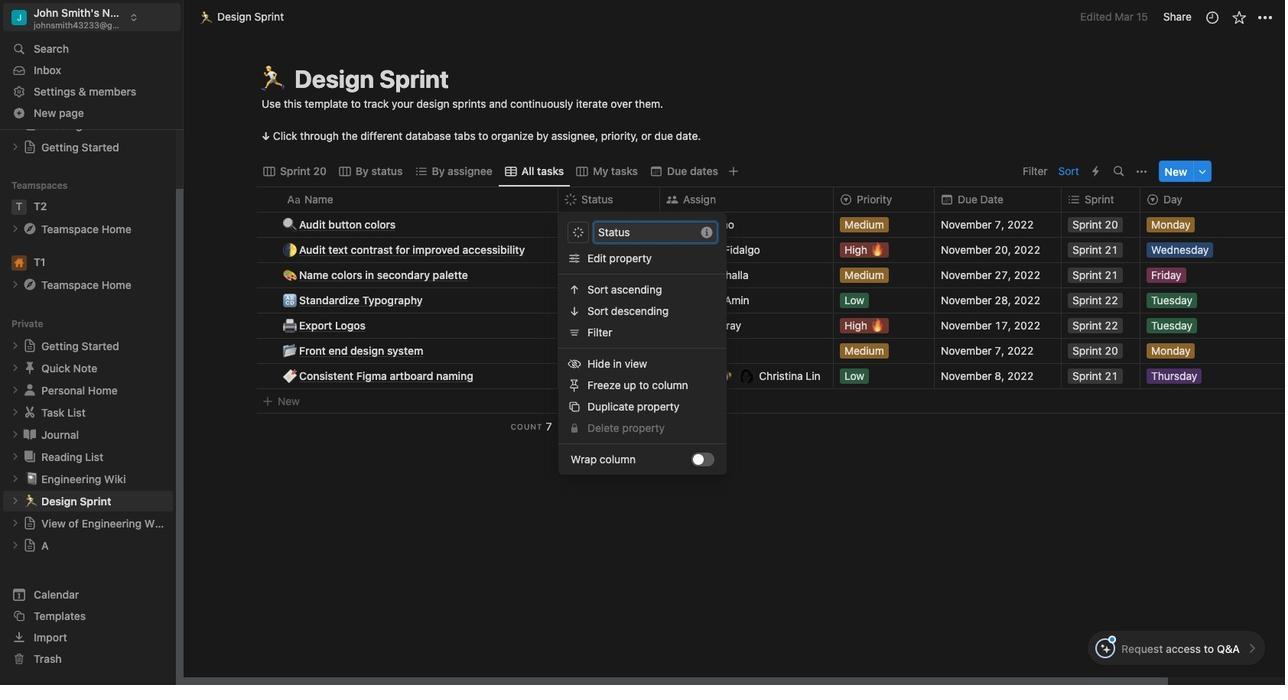 Task type: describe. For each thing, give the bounding box(es) containing it.
1 vertical spatial 🏃 image
[[259, 61, 287, 97]]

updates image
[[1205, 10, 1220, 25]]

📂 image
[[283, 342, 297, 360]]

3 tab from the left
[[409, 161, 499, 182]]

🔠 image
[[283, 292, 297, 309]]

create and view automations image
[[1093, 166, 1100, 177]]

🎨 image
[[283, 267, 297, 284]]

🔖 image
[[283, 368, 297, 385]]



Task type: locate. For each thing, give the bounding box(es) containing it.
🏃 image
[[200, 8, 213, 26], [259, 61, 287, 97]]

menu
[[559, 213, 727, 475]]

0 vertical spatial 🏃 image
[[200, 8, 213, 26]]

6 tab from the left
[[644, 161, 725, 182]]

1 horizontal spatial 🏃 image
[[259, 61, 287, 97]]

2 🔥 image from the top
[[871, 316, 884, 334]]

menu item
[[562, 418, 724, 440]]

2 tab from the left
[[333, 161, 409, 182]]

🖨 image
[[283, 317, 297, 335]]

tab
[[257, 161, 333, 182], [333, 161, 409, 182], [409, 161, 499, 182], [499, 161, 570, 182], [570, 161, 644, 182], [644, 161, 725, 182]]

5 tab from the left
[[570, 161, 644, 182]]

1 tab from the left
[[257, 161, 333, 182]]

🔥 image for the 🌓 image on the top of the page
[[871, 241, 884, 258]]

Property name text field
[[598, 225, 695, 241]]

1 🔥 image from the top
[[871, 241, 884, 258]]

t image
[[11, 200, 27, 215]]

🔥 image for 🖨 image
[[871, 316, 884, 334]]

1 vertical spatial 🔥 image
[[871, 316, 884, 334]]

🔍 image
[[283, 216, 297, 234]]

🌓 image
[[283, 241, 297, 259]]

4 tab from the left
[[499, 161, 570, 182]]

0 vertical spatial 🔥 image
[[871, 241, 884, 258]]

tab list
[[257, 156, 1018, 187]]

0 horizontal spatial 🏃 image
[[200, 8, 213, 26]]

favorite image
[[1232, 10, 1247, 25]]

🔥 image
[[871, 241, 884, 258], [871, 316, 884, 334]]



Task type: vqa. For each thing, say whether or not it's contained in the screenshot.
bottommost the 🏃 ICON
yes



